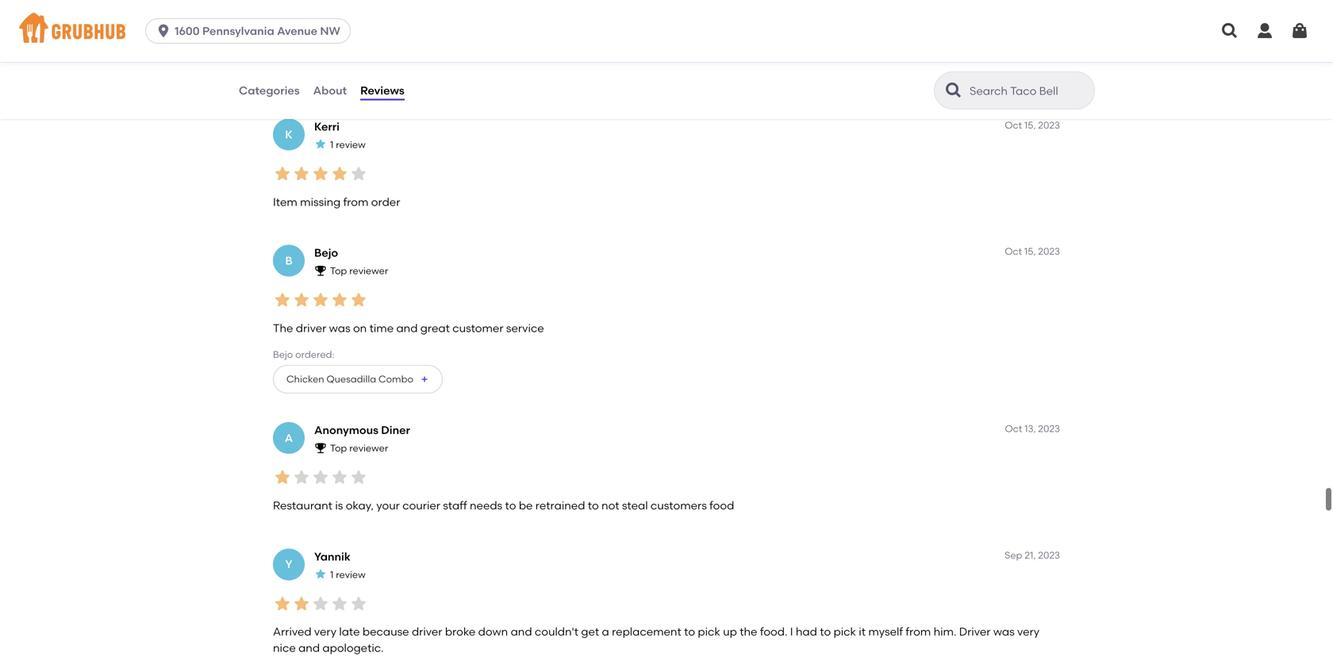 Task type: locate. For each thing, give the bounding box(es) containing it.
your
[[376, 499, 400, 512]]

all was good except the delivery time
[[273, 18, 472, 31]]

1 vertical spatial review
[[336, 569, 366, 580]]

the inside the arrived very late because driver broke down and couldn't get a replacement to pick up the food. i had to pick it myself from him. driver was very nice and apologetic.
[[740, 625, 758, 639]]

1 2023 from the top
[[1038, 119, 1060, 131]]

combo
[[379, 70, 413, 81], [379, 374, 413, 385]]

0 vertical spatial driver
[[296, 321, 326, 335]]

was left on
[[329, 321, 350, 335]]

chicken quesadilla combo button down the except
[[273, 61, 443, 90]]

1 horizontal spatial bejo
[[314, 246, 338, 260]]

apologetic.
[[323, 641, 384, 655]]

driver inside the arrived very late because driver broke down and couldn't get a replacement to pick up the food. i had to pick it myself from him. driver was very nice and apologetic.
[[412, 625, 442, 639]]

top reviewer
[[330, 265, 388, 277], [330, 443, 388, 454]]

reviewer up on
[[349, 265, 388, 277]]

0 vertical spatial 15,
[[1025, 119, 1036, 131]]

1 vertical spatial oct 15, 2023
[[1005, 246, 1060, 257]]

2023 for arrived very late because driver broke down and couldn't get a replacement to pick up the food. i had to pick it myself from him. driver was very nice and apologetic.
[[1038, 549, 1060, 561]]

1 very from the left
[[314, 625, 337, 639]]

sep
[[1005, 549, 1023, 561]]

1 horizontal spatial and
[[396, 321, 418, 335]]

chicken quesadilla combo up about
[[287, 70, 413, 81]]

order
[[371, 195, 400, 209]]

1 top reviewer from the top
[[330, 265, 388, 277]]

pennsylvania
[[202, 24, 274, 38]]

very
[[314, 625, 337, 639], [1017, 625, 1040, 639]]

ordered:
[[295, 349, 334, 360]]

1 vertical spatial bejo
[[273, 349, 293, 360]]

a
[[285, 431, 293, 445]]

anonymous diner
[[314, 424, 410, 437]]

1 horizontal spatial from
[[906, 625, 931, 639]]

0 horizontal spatial very
[[314, 625, 337, 639]]

reviewer down anonymous diner
[[349, 443, 388, 454]]

review for yannik
[[336, 569, 366, 580]]

bejo
[[314, 246, 338, 260], [273, 349, 293, 360]]

2 top from the top
[[330, 443, 347, 454]]

k
[[285, 128, 293, 141]]

1 review down yannik
[[330, 569, 366, 580]]

1 review for yannik
[[330, 569, 366, 580]]

1 vertical spatial top
[[330, 443, 347, 454]]

0 vertical spatial chicken
[[287, 70, 324, 81]]

good
[[313, 18, 341, 31]]

be
[[519, 499, 533, 512]]

bejo right b in the top of the page
[[314, 246, 338, 260]]

review down kerri
[[336, 139, 366, 150]]

i
[[790, 625, 793, 639]]

1 vertical spatial chicken
[[287, 374, 324, 385]]

and left great
[[396, 321, 418, 335]]

chicken up about
[[287, 70, 324, 81]]

chicken down bejo ordered:
[[287, 374, 324, 385]]

bejo for bejo
[[314, 246, 338, 260]]

2 vertical spatial was
[[994, 625, 1015, 639]]

restaurant
[[273, 499, 333, 512]]

0 vertical spatial oct 15, 2023
[[1005, 119, 1060, 131]]

1 top from the top
[[330, 265, 347, 277]]

0 horizontal spatial was
[[289, 18, 310, 31]]

1 vertical spatial 1 review
[[330, 569, 366, 580]]

and
[[396, 321, 418, 335], [511, 625, 532, 639], [298, 641, 320, 655]]

review for kerri
[[336, 139, 366, 150]]

1 down yannik
[[330, 569, 334, 580]]

0 vertical spatial the
[[384, 18, 401, 31]]

service
[[506, 321, 544, 335]]

trophy icon image down anonymous
[[314, 442, 327, 454]]

0 vertical spatial bejo
[[314, 246, 338, 260]]

15,
[[1025, 119, 1036, 131], [1025, 246, 1036, 257]]

except
[[344, 18, 381, 31]]

svg image
[[1256, 21, 1275, 40], [1290, 21, 1310, 40]]

1 vertical spatial oct
[[1005, 246, 1022, 257]]

2 very from the left
[[1017, 625, 1040, 639]]

top reviewer up on
[[330, 265, 388, 277]]

missing
[[300, 195, 341, 209]]

quesadilla down ordered:
[[327, 374, 376, 385]]

0 horizontal spatial time
[[370, 321, 394, 335]]

item
[[273, 195, 297, 209]]

is
[[335, 499, 343, 512]]

2 chicken from the top
[[287, 374, 324, 385]]

2 review from the top
[[336, 569, 366, 580]]

pick left up
[[698, 625, 720, 639]]

1 vertical spatial driver
[[412, 625, 442, 639]]

1 horizontal spatial svg image
[[1221, 21, 1240, 40]]

combo up reviews
[[379, 70, 413, 81]]

1 vertical spatial was
[[329, 321, 350, 335]]

1 vertical spatial trophy icon image
[[314, 442, 327, 454]]

from left him. on the right of the page
[[906, 625, 931, 639]]

2 horizontal spatial was
[[994, 625, 1015, 639]]

from left order
[[343, 195, 369, 209]]

from
[[343, 195, 369, 209], [906, 625, 931, 639]]

customer
[[453, 321, 504, 335]]

1 vertical spatial reviewer
[[349, 443, 388, 454]]

3 2023 from the top
[[1038, 423, 1060, 435]]

about button
[[312, 62, 348, 119]]

the right up
[[740, 625, 758, 639]]

1 svg image from the left
[[1256, 21, 1275, 40]]

bejo down the
[[273, 349, 293, 360]]

reviewer
[[349, 265, 388, 277], [349, 443, 388, 454]]

star icon image
[[314, 138, 327, 151], [273, 164, 292, 183], [292, 164, 311, 183], [311, 164, 330, 183], [330, 164, 349, 183], [349, 164, 368, 183], [273, 291, 292, 310], [292, 291, 311, 310], [311, 291, 330, 310], [330, 291, 349, 310], [349, 291, 368, 310], [273, 468, 292, 487], [292, 468, 311, 487], [311, 468, 330, 487], [330, 468, 349, 487], [349, 468, 368, 487], [314, 568, 327, 581], [273, 594, 292, 613], [292, 594, 311, 613], [311, 594, 330, 613], [330, 594, 349, 613], [349, 594, 368, 613]]

2 1 review from the top
[[330, 569, 366, 580]]

0 vertical spatial combo
[[379, 70, 413, 81]]

was right the all
[[289, 18, 310, 31]]

1 vertical spatial 15,
[[1025, 246, 1036, 257]]

1 down kerri
[[330, 139, 334, 150]]

a
[[602, 625, 609, 639]]

very right driver
[[1017, 625, 1040, 639]]

top down anonymous
[[330, 443, 347, 454]]

chicken quesadilla combo
[[287, 70, 413, 81], [287, 374, 413, 385]]

and right "down"
[[511, 625, 532, 639]]

1 vertical spatial from
[[906, 625, 931, 639]]

1 trophy icon image from the top
[[314, 264, 327, 277]]

oct for be
[[1005, 423, 1022, 435]]

pick left it
[[834, 625, 856, 639]]

1 vertical spatial top reviewer
[[330, 443, 388, 454]]

1 chicken quesadilla combo button from the top
[[273, 61, 443, 90]]

trophy icon image
[[314, 264, 327, 277], [314, 442, 327, 454]]

time
[[448, 18, 472, 31], [370, 321, 394, 335]]

1 horizontal spatial time
[[448, 18, 472, 31]]

0 vertical spatial trophy icon image
[[314, 264, 327, 277]]

him.
[[934, 625, 957, 639]]

top right b in the top of the page
[[330, 265, 347, 277]]

0 horizontal spatial and
[[298, 641, 320, 655]]

was right driver
[[994, 625, 1015, 639]]

4 2023 from the top
[[1038, 549, 1060, 561]]

0 vertical spatial 1
[[330, 139, 334, 150]]

chicken quesadilla combo button
[[273, 61, 443, 90], [273, 365, 443, 394]]

0 horizontal spatial svg image
[[156, 23, 172, 39]]

2 oct 15, 2023 from the top
[[1005, 246, 1060, 257]]

0 horizontal spatial bejo
[[273, 349, 293, 360]]

1 15, from the top
[[1025, 119, 1036, 131]]

review
[[336, 139, 366, 150], [336, 569, 366, 580]]

1 reviewer from the top
[[349, 265, 388, 277]]

2 oct from the top
[[1005, 246, 1022, 257]]

0 vertical spatial time
[[448, 18, 472, 31]]

0 vertical spatial review
[[336, 139, 366, 150]]

2 reviewer from the top
[[349, 443, 388, 454]]

1 vertical spatial the
[[740, 625, 758, 639]]

very left late
[[314, 625, 337, 639]]

driver up ordered:
[[296, 321, 326, 335]]

review down yannik
[[336, 569, 366, 580]]

0 horizontal spatial the
[[384, 18, 401, 31]]

chicken quesadilla combo down ordered:
[[287, 374, 413, 385]]

from inside the arrived very late because driver broke down and couldn't get a replacement to pick up the food. i had to pick it myself from him. driver was very nice and apologetic.
[[906, 625, 931, 639]]

search icon image
[[944, 81, 963, 100]]

the
[[384, 18, 401, 31], [740, 625, 758, 639]]

kerri
[[314, 120, 340, 133]]

on
[[353, 321, 367, 335]]

quesadilla up about
[[327, 70, 376, 81]]

1 quesadilla from the top
[[327, 70, 376, 81]]

had
[[796, 625, 817, 639]]

1 horizontal spatial very
[[1017, 625, 1040, 639]]

the right the except
[[384, 18, 401, 31]]

quesadilla
[[327, 70, 376, 81], [327, 374, 376, 385]]

top for bejo
[[330, 265, 347, 277]]

2 vertical spatial oct
[[1005, 423, 1022, 435]]

0 horizontal spatial svg image
[[1256, 21, 1275, 40]]

top reviewer down anonymous diner
[[330, 443, 388, 454]]

bejo for bejo ordered:
[[273, 349, 293, 360]]

driver
[[959, 625, 991, 639]]

chicken
[[287, 70, 324, 81], [287, 374, 324, 385]]

steal
[[622, 499, 648, 512]]

0 vertical spatial top reviewer
[[330, 265, 388, 277]]

anonymous
[[314, 424, 379, 437]]

to left up
[[684, 625, 695, 639]]

to
[[505, 499, 516, 512], [588, 499, 599, 512], [684, 625, 695, 639], [820, 625, 831, 639]]

customers
[[651, 499, 707, 512]]

svg image
[[1221, 21, 1240, 40], [156, 23, 172, 39]]

1 vertical spatial quesadilla
[[327, 374, 376, 385]]

nice
[[273, 641, 296, 655]]

1 chicken from the top
[[287, 70, 324, 81]]

because
[[363, 625, 409, 639]]

nw
[[320, 24, 340, 38]]

1 horizontal spatial pick
[[834, 625, 856, 639]]

time right delivery
[[448, 18, 472, 31]]

top
[[330, 265, 347, 277], [330, 443, 347, 454]]

1 review from the top
[[336, 139, 366, 150]]

2 15, from the top
[[1025, 246, 1036, 257]]

0 vertical spatial 1 review
[[330, 139, 366, 150]]

2023
[[1038, 119, 1060, 131], [1038, 246, 1060, 257], [1038, 423, 1060, 435], [1038, 549, 1060, 561]]

2023 for restaurant is okay, your courier staff needs to be retrained to not steal customers food
[[1038, 423, 1060, 435]]

0 vertical spatial from
[[343, 195, 369, 209]]

1 vertical spatial 1
[[330, 569, 334, 580]]

combo left 'plus icon'
[[379, 374, 413, 385]]

2 quesadilla from the top
[[327, 374, 376, 385]]

0 vertical spatial chicken quesadilla combo button
[[273, 61, 443, 90]]

1 horizontal spatial the
[[740, 625, 758, 639]]

1 review for kerri
[[330, 139, 366, 150]]

bejo ordered:
[[273, 349, 334, 360]]

2 trophy icon image from the top
[[314, 442, 327, 454]]

1 review down kerri
[[330, 139, 366, 150]]

to left 'not'
[[588, 499, 599, 512]]

oct
[[1005, 119, 1022, 131], [1005, 246, 1022, 257], [1005, 423, 1022, 435]]

13,
[[1025, 423, 1036, 435]]

1 horizontal spatial driver
[[412, 625, 442, 639]]

0 horizontal spatial driver
[[296, 321, 326, 335]]

was inside the arrived very late because driver broke down and couldn't get a replacement to pick up the food. i had to pick it myself from him. driver was very nice and apologetic.
[[994, 625, 1015, 639]]

driver
[[296, 321, 326, 335], [412, 625, 442, 639]]

1 1 review from the top
[[330, 139, 366, 150]]

0 vertical spatial quesadilla
[[327, 70, 376, 81]]

1 vertical spatial chicken quesadilla combo button
[[273, 365, 443, 394]]

main navigation navigation
[[0, 0, 1333, 62]]

driver left broke
[[412, 625, 442, 639]]

1 vertical spatial combo
[[379, 374, 413, 385]]

pick
[[698, 625, 720, 639], [834, 625, 856, 639]]

1 horizontal spatial svg image
[[1290, 21, 1310, 40]]

2 top reviewer from the top
[[330, 443, 388, 454]]

2023 for the driver was on time and great customer service
[[1038, 246, 1060, 257]]

0 vertical spatial reviewer
[[349, 265, 388, 277]]

the
[[273, 321, 293, 335]]

avenue
[[277, 24, 317, 38]]

and down arrived
[[298, 641, 320, 655]]

3 oct from the top
[[1005, 423, 1022, 435]]

0 vertical spatial top
[[330, 265, 347, 277]]

oct 15, 2023
[[1005, 119, 1060, 131], [1005, 246, 1060, 257]]

2 1 from the top
[[330, 569, 334, 580]]

1 combo from the top
[[379, 70, 413, 81]]

y
[[285, 558, 292, 571]]

2 2023 from the top
[[1038, 246, 1060, 257]]

chicken quesadilla combo button down ordered:
[[273, 365, 443, 394]]

1 1 from the top
[[330, 139, 334, 150]]

was
[[289, 18, 310, 31], [329, 321, 350, 335], [994, 625, 1015, 639]]

top for anonymous diner
[[330, 443, 347, 454]]

myself
[[869, 625, 903, 639]]

1 vertical spatial and
[[511, 625, 532, 639]]

0 horizontal spatial pick
[[698, 625, 720, 639]]

time right on
[[370, 321, 394, 335]]

0 vertical spatial chicken quesadilla combo
[[287, 70, 413, 81]]

2 horizontal spatial and
[[511, 625, 532, 639]]

great
[[420, 321, 450, 335]]

trophy icon image right b in the top of the page
[[314, 264, 327, 277]]

1 review
[[330, 139, 366, 150], [330, 569, 366, 580]]

1 oct 15, 2023 from the top
[[1005, 119, 1060, 131]]

trophy icon image for bejo
[[314, 264, 327, 277]]

1
[[330, 139, 334, 150], [330, 569, 334, 580]]

oct 15, 2023 for the driver was on time and great customer service
[[1005, 246, 1060, 257]]

1 vertical spatial chicken quesadilla combo
[[287, 374, 413, 385]]

0 vertical spatial oct
[[1005, 119, 1022, 131]]

2 vertical spatial and
[[298, 641, 320, 655]]



Task type: vqa. For each thing, say whether or not it's contained in the screenshot.
meal associated with 22
no



Task type: describe. For each thing, give the bounding box(es) containing it.
15, for item missing from order
[[1025, 119, 1036, 131]]

couldn't
[[535, 625, 579, 639]]

retrained
[[536, 499, 585, 512]]

oct for service
[[1005, 246, 1022, 257]]

needs
[[470, 499, 503, 512]]

1600 pennsylvania avenue nw
[[175, 24, 340, 38]]

up
[[723, 625, 737, 639]]

diner
[[381, 424, 410, 437]]

2 pick from the left
[[834, 625, 856, 639]]

reviews
[[360, 84, 405, 97]]

yannik
[[314, 550, 351, 563]]

reviewer for anonymous diner
[[349, 443, 388, 454]]

0 horizontal spatial from
[[343, 195, 369, 209]]

trophy icon image for anonymous diner
[[314, 442, 327, 454]]

replacement
[[612, 625, 682, 639]]

reviews button
[[360, 62, 405, 119]]

arrived
[[273, 625, 312, 639]]

to left be
[[505, 499, 516, 512]]

arrived very late because driver broke down and couldn't get a replacement to pick up the food. i had to pick it myself from him. driver was very nice and apologetic.
[[273, 625, 1040, 655]]

15, for the driver was on time and great customer service
[[1025, 246, 1036, 257]]

top reviewer for anonymous diner
[[330, 443, 388, 454]]

2 chicken quesadilla combo button from the top
[[273, 365, 443, 394]]

food
[[710, 499, 734, 512]]

delivery
[[404, 18, 446, 31]]

2023 for item missing from order
[[1038, 119, 1060, 131]]

1600 pennsylvania avenue nw button
[[145, 18, 357, 44]]

2 svg image from the left
[[1290, 21, 1310, 40]]

1 horizontal spatial was
[[329, 321, 350, 335]]

to right had
[[820, 625, 831, 639]]

categories
[[239, 84, 300, 97]]

oct 13, 2023
[[1005, 423, 1060, 435]]

get
[[581, 625, 599, 639]]

plus icon image
[[420, 375, 429, 384]]

okay,
[[346, 499, 374, 512]]

item missing from order
[[273, 195, 400, 209]]

Search Taco Bell search field
[[968, 83, 1090, 98]]

food.
[[760, 625, 788, 639]]

svg image inside the 1600 pennsylvania avenue nw button
[[156, 23, 172, 39]]

2 chicken quesadilla combo from the top
[[287, 374, 413, 385]]

1 for kerri
[[330, 139, 334, 150]]

down
[[478, 625, 508, 639]]

reviewer for bejo
[[349, 265, 388, 277]]

1 for yannik
[[330, 569, 334, 580]]

b
[[285, 254, 293, 267]]

1 pick from the left
[[698, 625, 720, 639]]

1600
[[175, 24, 200, 38]]

21,
[[1025, 549, 1036, 561]]

categories button
[[238, 62, 301, 119]]

top reviewer for bejo
[[330, 265, 388, 277]]

all
[[273, 18, 286, 31]]

2 combo from the top
[[379, 374, 413, 385]]

restaurant is okay, your courier staff needs to be retrained to not steal customers food
[[273, 499, 734, 512]]

not
[[602, 499, 619, 512]]

broke
[[445, 625, 476, 639]]

courier
[[403, 499, 440, 512]]

it
[[859, 625, 866, 639]]

the driver was on time and great customer service
[[273, 321, 544, 335]]

oct 15, 2023 for item missing from order
[[1005, 119, 1060, 131]]

about
[[313, 84, 347, 97]]

0 vertical spatial and
[[396, 321, 418, 335]]

staff
[[443, 499, 467, 512]]

1 oct from the top
[[1005, 119, 1022, 131]]

0 vertical spatial was
[[289, 18, 310, 31]]

1 chicken quesadilla combo from the top
[[287, 70, 413, 81]]

late
[[339, 625, 360, 639]]

sep 21, 2023
[[1005, 549, 1060, 561]]

1 vertical spatial time
[[370, 321, 394, 335]]



